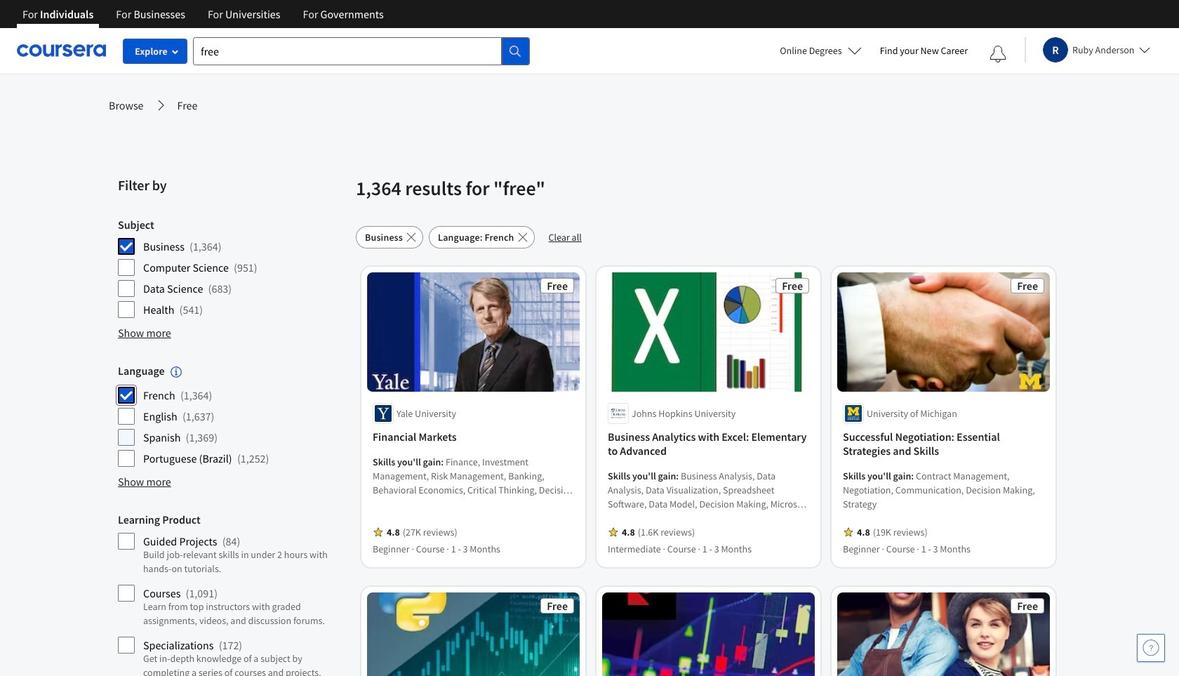 Task type: vqa. For each thing, say whether or not it's contained in the screenshot.
with
no



Task type: describe. For each thing, give the bounding box(es) containing it.
information about this filter group image
[[170, 367, 182, 378]]

1 group from the top
[[118, 218, 348, 319]]

What do you want to learn? text field
[[193, 37, 502, 65]]

banner navigation
[[11, 0, 395, 28]]



Task type: locate. For each thing, give the bounding box(es) containing it.
3 group from the top
[[118, 513, 348, 676]]

0 vertical spatial group
[[118, 218, 348, 319]]

coursera image
[[17, 39, 106, 62]]

2 group from the top
[[118, 364, 348, 468]]

group
[[118, 218, 348, 319], [118, 364, 348, 468], [118, 513, 348, 676]]

None search field
[[193, 37, 530, 65]]

help center image
[[1143, 640, 1160, 657]]

2 vertical spatial group
[[118, 513, 348, 676]]

1 vertical spatial group
[[118, 364, 348, 468]]



